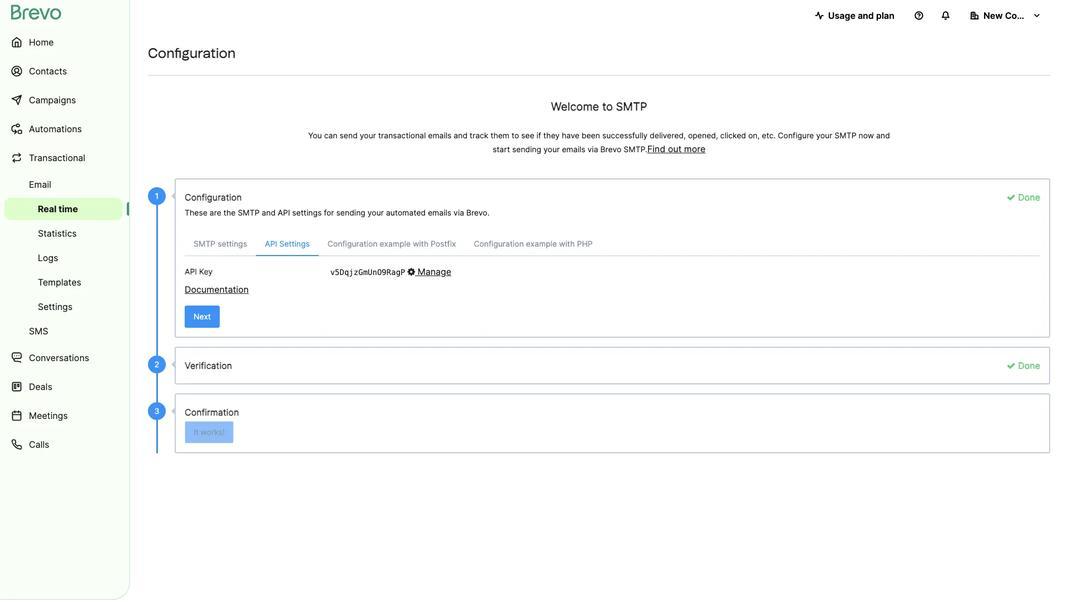 Task type: locate. For each thing, give the bounding box(es) containing it.
settings inside 'tab list'
[[218, 239, 247, 249]]

smtp
[[616, 100, 647, 113], [835, 131, 857, 140], [238, 208, 260, 218], [194, 239, 215, 249]]

2 horizontal spatial api
[[278, 208, 290, 218]]

them
[[491, 131, 509, 140]]

1 vertical spatial settings
[[218, 239, 247, 249]]

settings down these are the smtp and api settings for sending your automated emails via brevo.
[[279, 239, 310, 249]]

deals link
[[4, 374, 122, 401]]

with for postfix
[[413, 239, 429, 249]]

settings down templates
[[38, 302, 73, 313]]

1 horizontal spatial settings
[[292, 208, 322, 218]]

conversations
[[29, 353, 89, 364]]

via inside you can send your transactional emails and track them to see if they have been successfully delivered, opened, clicked on, etc. configure your smtp now and start sending your emails via brevo smtp.
[[588, 145, 598, 154]]

and left track
[[454, 131, 468, 140]]

key
[[199, 267, 213, 276]]

0 vertical spatial settings
[[279, 239, 310, 249]]

1 horizontal spatial api
[[265, 239, 277, 249]]

1 vertical spatial api
[[265, 239, 277, 249]]

php
[[577, 239, 593, 249]]

api for settings
[[265, 239, 277, 249]]

usage and plan
[[828, 10, 895, 21]]

cog image
[[407, 268, 415, 276]]

0 horizontal spatial to
[[512, 131, 519, 140]]

1 done from the top
[[1016, 192, 1040, 203]]

send
[[340, 131, 358, 140]]

tab list
[[185, 233, 1040, 256]]

etc.
[[762, 131, 776, 140]]

documentation link
[[185, 284, 249, 295]]

sms
[[29, 326, 48, 337]]

1 vertical spatial sending
[[336, 208, 365, 218]]

your
[[360, 131, 376, 140], [816, 131, 832, 140], [544, 145, 560, 154], [368, 208, 384, 218]]

done
[[1016, 192, 1040, 203], [1016, 360, 1040, 372]]

1 horizontal spatial to
[[602, 100, 613, 113]]

brevo.
[[466, 208, 490, 218]]

and
[[858, 10, 874, 21], [454, 131, 468, 140], [876, 131, 890, 140], [262, 208, 276, 218]]

api up api settings
[[278, 208, 290, 218]]

automated
[[386, 208, 426, 218]]

have
[[562, 131, 579, 140]]

1 horizontal spatial settings
[[279, 239, 310, 249]]

to right welcome on the right top
[[602, 100, 613, 113]]

logs
[[38, 253, 58, 264]]

via left brevo.
[[454, 208, 464, 218]]

with left postfix
[[413, 239, 429, 249]]

configuration example with php link
[[465, 233, 602, 256]]

automations link
[[4, 116, 122, 142]]

meetings
[[29, 411, 68, 422]]

1 horizontal spatial example
[[526, 239, 557, 249]]

1 vertical spatial settings
[[38, 302, 73, 313]]

0 vertical spatial to
[[602, 100, 613, 113]]

sms link
[[4, 320, 122, 343]]

api left key
[[185, 267, 197, 276]]

configuration
[[148, 45, 236, 61], [185, 192, 242, 203], [328, 239, 378, 249], [474, 239, 524, 249]]

api for key
[[185, 267, 197, 276]]

1 check image from the top
[[1007, 193, 1016, 202]]

2 vertical spatial api
[[185, 267, 197, 276]]

settings inside api settings link
[[279, 239, 310, 249]]

emails
[[428, 131, 452, 140], [562, 145, 585, 154], [428, 208, 451, 218]]

tab panel
[[176, 233, 1049, 297], [176, 265, 1049, 297]]

with for php
[[559, 239, 575, 249]]

1 vertical spatial to
[[512, 131, 519, 140]]

example for php
[[526, 239, 557, 249]]

configuration inside 'link'
[[328, 239, 378, 249]]

2 example from the left
[[526, 239, 557, 249]]

emails up postfix
[[428, 208, 451, 218]]

smtp inside smtp settings link
[[194, 239, 215, 249]]

1 horizontal spatial sending
[[512, 145, 541, 154]]

settings
[[279, 239, 310, 249], [38, 302, 73, 313]]

0 horizontal spatial settings
[[38, 302, 73, 313]]

settings down the
[[218, 239, 247, 249]]

automations
[[29, 124, 82, 135]]

out
[[668, 144, 682, 155]]

sending down see
[[512, 145, 541, 154]]

api right smtp settings
[[265, 239, 277, 249]]

with inside 'link'
[[413, 239, 429, 249]]

next
[[194, 312, 211, 322]]

1 horizontal spatial via
[[588, 145, 598, 154]]

and left plan
[[858, 10, 874, 21]]

with left php at the top right of the page
[[559, 239, 575, 249]]

next button
[[185, 306, 220, 328]]

example inside 'link'
[[380, 239, 411, 249]]

deals
[[29, 382, 52, 393]]

smtp up key
[[194, 239, 215, 249]]

been
[[582, 131, 600, 140]]

home link
[[4, 29, 122, 56]]

campaigns link
[[4, 87, 122, 113]]

0 vertical spatial done
[[1016, 192, 1040, 203]]

1 vertical spatial done
[[1016, 360, 1040, 372]]

check image
[[1007, 193, 1016, 202], [1007, 362, 1016, 371]]

0 horizontal spatial settings
[[218, 239, 247, 249]]

smtp left now
[[835, 131, 857, 140]]

emails down have
[[562, 145, 585, 154]]

via down been
[[588, 145, 598, 154]]

0 vertical spatial check image
[[1007, 193, 1016, 202]]

to left see
[[512, 131, 519, 140]]

documentation
[[185, 284, 249, 295]]

settings
[[292, 208, 322, 218], [218, 239, 247, 249]]

api inside api settings link
[[265, 239, 277, 249]]

2 check image from the top
[[1007, 362, 1016, 371]]

2 done from the top
[[1016, 360, 1040, 372]]

smtp settings
[[194, 239, 247, 249]]

0 vertical spatial via
[[588, 145, 598, 154]]

it works! link
[[185, 422, 234, 444]]

1 vertical spatial check image
[[1007, 362, 1016, 371]]

check image for configuration
[[1007, 193, 1016, 202]]

home
[[29, 37, 54, 48]]

contacts
[[29, 66, 67, 77]]

templates link
[[4, 271, 122, 294]]

example left php at the top right of the page
[[526, 239, 557, 249]]

2 with from the left
[[559, 239, 575, 249]]

your right send
[[360, 131, 376, 140]]

0 horizontal spatial example
[[380, 239, 411, 249]]

logs link
[[4, 247, 122, 269]]

1
[[155, 191, 159, 201]]

and up api settings
[[262, 208, 276, 218]]

0 vertical spatial api
[[278, 208, 290, 218]]

0 horizontal spatial api
[[185, 267, 197, 276]]

email link
[[4, 174, 122, 196]]

settings left the for
[[292, 208, 322, 218]]

1 with from the left
[[413, 239, 429, 249]]

1 example from the left
[[380, 239, 411, 249]]

1 horizontal spatial with
[[559, 239, 575, 249]]

0 vertical spatial sending
[[512, 145, 541, 154]]

the
[[224, 208, 236, 218]]

0 horizontal spatial with
[[413, 239, 429, 249]]

via
[[588, 145, 598, 154], [454, 208, 464, 218]]

sending right the for
[[336, 208, 365, 218]]

example up 'cog' image
[[380, 239, 411, 249]]

these are the smtp and api settings for sending your automated emails via brevo.
[[185, 208, 490, 218]]

on,
[[748, 131, 760, 140]]

welcome to smtp
[[551, 100, 647, 113]]

smtp up successfully
[[616, 100, 647, 113]]

emails right transactional
[[428, 131, 452, 140]]

opened,
[[688, 131, 718, 140]]

statistics
[[38, 228, 77, 239]]

delivered,
[[650, 131, 686, 140]]

api
[[278, 208, 290, 218], [265, 239, 277, 249], [185, 267, 197, 276]]

1 vertical spatial via
[[454, 208, 464, 218]]

smtp settings link
[[185, 233, 256, 256]]

company
[[1005, 10, 1046, 21]]

and right now
[[876, 131, 890, 140]]

if
[[537, 131, 541, 140]]

it
[[194, 428, 198, 437]]

example
[[380, 239, 411, 249], [526, 239, 557, 249]]



Task type: vqa. For each thing, say whether or not it's contained in the screenshot.
3
yes



Task type: describe. For each thing, give the bounding box(es) containing it.
brevo
[[600, 145, 621, 154]]

track
[[470, 131, 488, 140]]

confirmation
[[185, 407, 239, 418]]

smtp.
[[624, 145, 647, 154]]

smtp inside you can send your transactional emails and track them to see if they have been successfully delivered, opened, clicked on, etc. configure your smtp now and start sending your emails via brevo smtp.
[[835, 131, 857, 140]]

see
[[521, 131, 534, 140]]

done for verification
[[1016, 360, 1040, 372]]

start
[[493, 145, 510, 154]]

campaigns
[[29, 95, 76, 106]]

0 horizontal spatial via
[[454, 208, 464, 218]]

your right configure
[[816, 131, 832, 140]]

usage and plan button
[[806, 4, 903, 27]]

real time link
[[4, 198, 122, 220]]

configuration example with postfix link
[[319, 233, 465, 256]]

and inside button
[[858, 10, 874, 21]]

now
[[859, 131, 874, 140]]

it works!
[[194, 428, 225, 437]]

statistics link
[[4, 223, 122, 245]]

verification
[[185, 360, 232, 372]]

successfully
[[602, 131, 648, 140]]

email
[[29, 179, 51, 190]]

2
[[155, 360, 159, 369]]

example for postfix
[[380, 239, 411, 249]]

configure
[[778, 131, 814, 140]]

done for configuration
[[1016, 192, 1040, 203]]

you
[[308, 131, 322, 140]]

api settings link
[[256, 233, 319, 256]]

0 horizontal spatial sending
[[336, 208, 365, 218]]

3
[[154, 407, 159, 416]]

sending inside you can send your transactional emails and track them to see if they have been successfully delivered, opened, clicked on, etc. configure your smtp now and start sending your emails via brevo smtp.
[[512, 145, 541, 154]]

are
[[210, 208, 221, 218]]

usage
[[828, 10, 856, 21]]

configuration example with postfix
[[328, 239, 456, 249]]

real
[[38, 204, 57, 215]]

find out more
[[647, 144, 706, 155]]

find
[[647, 144, 665, 155]]

contacts link
[[4, 58, 122, 85]]

conversations link
[[4, 345, 122, 372]]

1 vertical spatial emails
[[562, 145, 585, 154]]

smtp right the
[[238, 208, 260, 218]]

configuration example with php
[[474, 239, 593, 249]]

transactional link
[[4, 145, 122, 171]]

you can send your transactional emails and track them to see if they have been successfully delivered, opened, clicked on, etc. configure your smtp now and start sending your emails via brevo smtp.
[[308, 131, 890, 154]]

your left automated
[[368, 208, 384, 218]]

settings link
[[4, 296, 122, 318]]

2 vertical spatial emails
[[428, 208, 451, 218]]

tab list containing smtp settings
[[185, 233, 1040, 256]]

api settings
[[265, 239, 310, 249]]

find out more button
[[647, 144, 706, 155]]

api key
[[185, 267, 213, 276]]

v5dqjzgmuno9ragp
[[330, 268, 405, 277]]

calls link
[[4, 432, 122, 458]]

calls
[[29, 439, 49, 451]]

real time
[[38, 204, 78, 215]]

new company
[[984, 10, 1046, 21]]

transactional
[[378, 131, 426, 140]]

for
[[324, 208, 334, 218]]

to inside you can send your transactional emails and track them to see if they have been successfully delivered, opened, clicked on, etc. configure your smtp now and start sending your emails via brevo smtp.
[[512, 131, 519, 140]]

1 tab panel from the top
[[176, 233, 1049, 297]]

templates
[[38, 277, 81, 288]]

these
[[185, 208, 207, 218]]

clicked
[[720, 131, 746, 140]]

meetings link
[[4, 403, 122, 429]]

more
[[684, 144, 706, 155]]

0 vertical spatial emails
[[428, 131, 452, 140]]

postfix
[[431, 239, 456, 249]]

works!
[[201, 428, 225, 437]]

your down they
[[544, 145, 560, 154]]

can
[[324, 131, 337, 140]]

transactional
[[29, 152, 85, 164]]

new company button
[[961, 4, 1050, 27]]

manage
[[415, 266, 451, 278]]

manage link
[[407, 266, 451, 278]]

new
[[984, 10, 1003, 21]]

time
[[59, 204, 78, 215]]

0 vertical spatial settings
[[292, 208, 322, 218]]

plan
[[876, 10, 895, 21]]

they
[[543, 131, 560, 140]]

2 tab panel from the top
[[176, 265, 1049, 297]]

check image for verification
[[1007, 362, 1016, 371]]



